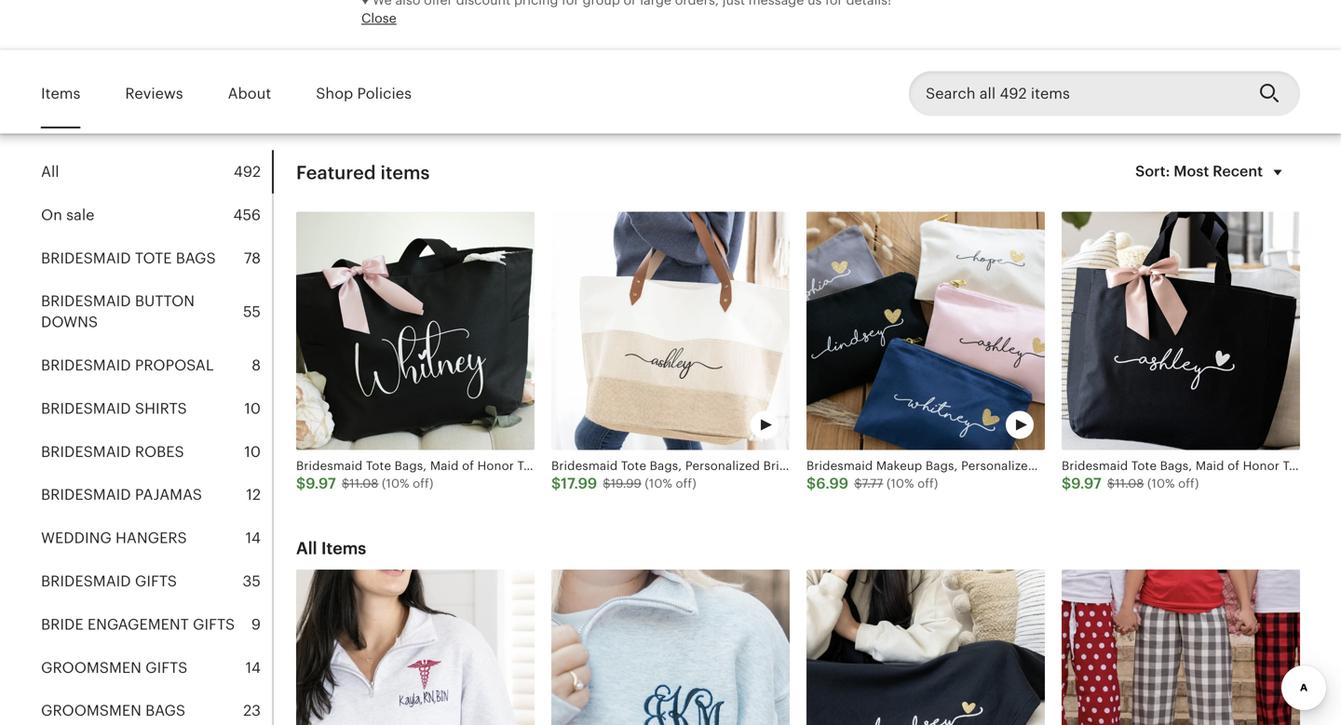 Task type: locate. For each thing, give the bounding box(es) containing it.
2 11.08 from the left
[[1116, 477, 1145, 491]]

0 vertical spatial all
[[41, 164, 59, 180]]

2 10 from the top
[[244, 444, 261, 461]]

$ 9.97 $ 11.08 (10% off)
[[296, 476, 434, 493], [1062, 476, 1200, 493]]

close
[[362, 11, 397, 26]]

tab down reviews "link"
[[41, 151, 272, 194]]

2 (10% from the left
[[645, 477, 673, 491]]

bride engagement gifts
[[41, 617, 235, 634]]

2 vertical spatial gifts
[[145, 660, 188, 677]]

0 horizontal spatial items
[[41, 85, 81, 102]]

2 bridesmaid from the top
[[41, 293, 131, 310]]

tab up tote
[[41, 194, 272, 237]]

bridesmaid up downs
[[41, 293, 131, 310]]

12 tab from the top
[[41, 647, 272, 690]]

3 bridesmaid from the top
[[41, 357, 131, 374]]

tab up 'hangers'
[[41, 474, 272, 517]]

all
[[41, 164, 59, 180], [296, 539, 317, 558]]

tab up groomsmen gifts
[[41, 604, 272, 647]]

gifts
[[135, 574, 177, 590], [193, 617, 235, 634], [145, 660, 188, 677]]

6 tab from the top
[[41, 388, 272, 431]]

6 bridesmaid from the top
[[41, 487, 131, 504]]

1 horizontal spatial all
[[296, 539, 317, 558]]

11 tab from the top
[[41, 604, 272, 647]]

1 tab from the top
[[41, 151, 272, 194]]

4 tab from the top
[[41, 280, 272, 344]]

policies
[[357, 85, 412, 102]]

1 horizontal spatial 9.97
[[1072, 476, 1102, 493]]

tab up the shirts at the bottom left of the page
[[41, 344, 272, 388]]

all inside tab
[[41, 164, 59, 180]]

nurse sweatshirt ~ personalized nurse quarter zip ~ nursing pullover sweater ~ custom nurse gift rn lpn cna ~ graduation gifts for nurses image
[[296, 570, 535, 726]]

1 vertical spatial gifts
[[193, 617, 235, 634]]

8 tab from the top
[[41, 474, 272, 517]]

shop
[[316, 85, 353, 102]]

bridesmaid tote bags, maid of honor tote, personalized bridesmaid bags, bridal party bridesmaid gifts image
[[296, 212, 535, 451], [1062, 212, 1301, 451]]

1 groomsmen from the top
[[41, 660, 142, 677]]

bridesmaid tote bags, personalized bridesmaid bags, canvas tote bag with zipper, bridal party bridesmaid gifts (br170) image
[[552, 212, 790, 451]]

1 horizontal spatial 11.08
[[1116, 477, 1145, 491]]

5 tab from the top
[[41, 344, 272, 388]]

1 vertical spatial groomsmen
[[41, 703, 142, 720]]

0 horizontal spatial 11.08
[[350, 477, 379, 491]]

0 vertical spatial 14
[[246, 530, 261, 547]]

tab up button
[[41, 237, 272, 280]]

tab down the pajamas
[[41, 517, 272, 560]]

2 groomsmen from the top
[[41, 703, 142, 720]]

bridesmaid down bridesmaid shirts
[[41, 444, 131, 461]]

$ inside the $ 17.99 $ 19.99 (10% off)
[[603, 477, 611, 491]]

tab containing groomsmen gifts
[[41, 647, 272, 690]]

downs
[[41, 314, 98, 331]]

10
[[244, 401, 261, 417], [244, 444, 261, 461]]

bags right tote
[[176, 250, 216, 267]]

1 10 from the top
[[244, 401, 261, 417]]

0 horizontal spatial all
[[41, 164, 59, 180]]

14
[[246, 530, 261, 547], [246, 660, 261, 677]]

0 vertical spatial bags
[[176, 250, 216, 267]]

1 vertical spatial 10
[[244, 444, 261, 461]]

tab down engagement
[[41, 647, 272, 690]]

1 (10% from the left
[[382, 477, 410, 491]]

shop policies
[[316, 85, 412, 102]]

bridesmaid inside bridesmaid button downs
[[41, 293, 131, 310]]

gifts left "9"
[[193, 617, 235, 634]]

1 vertical spatial items
[[321, 539, 366, 558]]

0 vertical spatial 10
[[244, 401, 261, 417]]

groomsmen down groomsmen gifts
[[41, 703, 142, 720]]

robes
[[135, 444, 184, 461]]

tab down the shirts at the bottom left of the page
[[41, 431, 272, 474]]

sort:
[[1136, 163, 1171, 180]]

bridesmaid for bridesmaid pajamas
[[41, 487, 131, 504]]

off)
[[413, 477, 434, 491], [676, 477, 697, 491], [918, 477, 939, 491], [1179, 477, 1200, 491]]

groomsmen bags
[[41, 703, 185, 720]]

items
[[41, 85, 81, 102], [321, 539, 366, 558]]

3 tab from the top
[[41, 237, 272, 280]]

7 tab from the top
[[41, 431, 272, 474]]

tab containing groomsmen bags
[[41, 690, 272, 726]]

9.97
[[306, 476, 336, 493], [1072, 476, 1102, 493]]

groomsmen
[[41, 660, 142, 677], [41, 703, 142, 720]]

7 bridesmaid from the top
[[41, 574, 131, 590]]

0 vertical spatial gifts
[[135, 574, 177, 590]]

2 14 from the top
[[246, 660, 261, 677]]

2 bridesmaid tote bags, maid of honor tote, personalized bridesmaid bags, bridal party bridesmaid gifts image from the left
[[1062, 212, 1301, 451]]

10 tab from the top
[[41, 560, 272, 604]]

17.99
[[561, 476, 598, 493]]

groomsmen for groomsmen gifts
[[41, 660, 142, 677]]

reviews link
[[125, 72, 183, 115]]

2 $ 9.97 $ 11.08 (10% off) from the left
[[1062, 476, 1200, 493]]

(10% inside the $ 17.99 $ 19.99 (10% off)
[[645, 477, 673, 491]]

bridesmaid up bridesmaid robes
[[41, 401, 131, 417]]

wedding hangers
[[41, 530, 187, 547]]

bridesmaid up the wedding
[[41, 487, 131, 504]]

0 horizontal spatial $ 9.97 $ 11.08 (10% off)
[[296, 476, 434, 493]]

Search all 492 items text field
[[909, 71, 1245, 116]]

tab up robes
[[41, 388, 272, 431]]

about link
[[228, 72, 271, 115]]

all for all items
[[296, 539, 317, 558]]

5 bridesmaid from the top
[[41, 444, 131, 461]]

tab containing bridesmaid gifts
[[41, 560, 272, 604]]

2 off) from the left
[[676, 477, 697, 491]]

11.08
[[350, 477, 379, 491], [1116, 477, 1145, 491]]

$
[[296, 476, 306, 493], [552, 476, 561, 493], [807, 476, 816, 493], [1062, 476, 1072, 493], [342, 477, 350, 491], [603, 477, 611, 491], [855, 477, 862, 491], [1108, 477, 1116, 491]]

bridesmaid gifts
[[41, 574, 177, 590]]

3 (10% from the left
[[887, 477, 915, 491]]

1 horizontal spatial $ 9.97 $ 11.08 (10% off)
[[1062, 476, 1200, 493]]

bridesmaid
[[41, 250, 131, 267], [41, 293, 131, 310], [41, 357, 131, 374], [41, 401, 131, 417], [41, 444, 131, 461], [41, 487, 131, 504], [41, 574, 131, 590]]

7.77
[[862, 477, 884, 491]]

bridesmaid for bridesmaid shirts
[[41, 401, 131, 417]]

tab containing on sale
[[41, 194, 272, 237]]

8
[[252, 357, 261, 374]]

$ inside $ 6.99 $ 7.77 (10% off)
[[855, 477, 862, 491]]

(10% inside $ 6.99 $ 7.77 (10% off)
[[887, 477, 915, 491]]

14 up "23"
[[246, 660, 261, 677]]

gifts down 'hangers'
[[135, 574, 177, 590]]

10 down 8
[[244, 401, 261, 417]]

13 tab from the top
[[41, 690, 272, 726]]

3 off) from the left
[[918, 477, 939, 491]]

tab down tote
[[41, 280, 272, 344]]

custom blanket with name, personalized throw blanket, monogram stadium blanket for adults, personalized holiday gifts image
[[807, 570, 1045, 726]]

bags
[[176, 250, 216, 267], [145, 703, 185, 720]]

tab containing bride engagement gifts
[[41, 604, 272, 647]]

tab containing bridesmaid pajamas
[[41, 474, 272, 517]]

6.99
[[816, 476, 849, 493]]

1 bridesmaid from the top
[[41, 250, 131, 267]]

1 horizontal spatial bridesmaid tote bags, maid of honor tote, personalized bridesmaid bags, bridal party bridesmaid gifts image
[[1062, 212, 1301, 451]]

tab down 'hangers'
[[41, 560, 272, 604]]

bridesmaid robes
[[41, 444, 184, 461]]

tab containing bridesmaid shirts
[[41, 388, 272, 431]]

bags down groomsmen gifts
[[145, 703, 185, 720]]

shirts
[[135, 401, 187, 417]]

9 tab from the top
[[41, 517, 272, 560]]

35
[[243, 574, 261, 590]]

about
[[228, 85, 271, 102]]

bridesmaid down sale
[[41, 250, 131, 267]]

10 up 12
[[244, 444, 261, 461]]

14 down 12
[[246, 530, 261, 547]]

0 vertical spatial groomsmen
[[41, 660, 142, 677]]

1 horizontal spatial items
[[321, 539, 366, 558]]

bridesmaid down the wedding
[[41, 574, 131, 590]]

bridesmaid makeup bags, personalized cosmetic bags, bridesmaid proposal gifts, make up bag (br036) image
[[807, 212, 1045, 451]]

bridesmaid down downs
[[41, 357, 131, 374]]

4 bridesmaid from the top
[[41, 401, 131, 417]]

1 vertical spatial 14
[[246, 660, 261, 677]]

12
[[246, 487, 261, 504]]

2 tab from the top
[[41, 194, 272, 237]]

tab
[[41, 151, 272, 194], [41, 194, 272, 237], [41, 237, 272, 280], [41, 280, 272, 344], [41, 344, 272, 388], [41, 388, 272, 431], [41, 431, 272, 474], [41, 474, 272, 517], [41, 517, 272, 560], [41, 560, 272, 604], [41, 604, 272, 647], [41, 647, 272, 690], [41, 690, 272, 726]]

(10%
[[382, 477, 410, 491], [645, 477, 673, 491], [887, 477, 915, 491], [1148, 477, 1175, 491]]

tab containing all
[[41, 151, 272, 194]]

bridesmaid button downs
[[41, 293, 195, 331]]

bridesmaid pajamas
[[41, 487, 202, 504]]

all for all
[[41, 164, 59, 180]]

1 9.97 from the left
[[306, 476, 336, 493]]

0 horizontal spatial bridesmaid tote bags, maid of honor tote, personalized bridesmaid bags, bridal party bridesmaid gifts image
[[296, 212, 535, 451]]

most
[[1174, 163, 1210, 180]]

1 11.08 from the left
[[350, 477, 379, 491]]

tab containing bridesmaid button downs
[[41, 280, 272, 344]]

groomsmen up groomsmen bags
[[41, 660, 142, 677]]

1 14 from the top
[[246, 530, 261, 547]]

button
[[135, 293, 195, 310]]

14 for wedding hangers
[[246, 530, 261, 547]]

featured items
[[296, 162, 430, 184]]

$ 17.99 $ 19.99 (10% off)
[[552, 476, 697, 493]]

shop policies link
[[316, 72, 412, 115]]

1 vertical spatial bags
[[145, 703, 185, 720]]

0 horizontal spatial 9.97
[[306, 476, 336, 493]]

gifts down engagement
[[145, 660, 188, 677]]

1 vertical spatial all
[[296, 539, 317, 558]]

9
[[251, 617, 261, 634]]

tab down groomsmen gifts
[[41, 690, 272, 726]]

78
[[244, 250, 261, 267]]

bridesmaid for bridesmaid gifts
[[41, 574, 131, 590]]



Task type: vqa. For each thing, say whether or not it's contained in the screenshot.
gifts related to BRIDESMAID GIFTS
yes



Task type: describe. For each thing, give the bounding box(es) containing it.
sale
[[66, 207, 95, 224]]

tab containing wedding hangers
[[41, 517, 272, 560]]

bridesmaid proposal
[[41, 357, 214, 374]]

bridesmaid for bridesmaid proposal
[[41, 357, 131, 374]]

19.99
[[611, 477, 642, 491]]

family christmas pajama pants ~ adult christmas pajamas pants for women ~ womens christmas pjs pants family b49 image
[[1062, 570, 1301, 726]]

1 off) from the left
[[413, 477, 434, 491]]

groomsmen gifts
[[41, 660, 188, 677]]

1 $ 9.97 $ 11.08 (10% off) from the left
[[296, 476, 434, 493]]

groomsmen for groomsmen bags
[[41, 703, 142, 720]]

1 bridesmaid tote bags, maid of honor tote, personalized bridesmaid bags, bridal party bridesmaid gifts image from the left
[[296, 212, 535, 451]]

4 off) from the left
[[1179, 477, 1200, 491]]

14 for groomsmen gifts
[[246, 660, 261, 677]]

10 for bridesmaid shirts
[[244, 401, 261, 417]]

recent
[[1213, 163, 1264, 180]]

off) inside the $ 17.99 $ 19.99 (10% off)
[[676, 477, 697, 491]]

tote
[[135, 250, 172, 267]]

tab containing bridesmaid tote bags
[[41, 237, 272, 280]]

55
[[243, 304, 261, 320]]

all items
[[296, 539, 366, 558]]

hangers
[[116, 530, 187, 547]]

tab containing bridesmaid proposal
[[41, 344, 272, 388]]

off) inside $ 6.99 $ 7.77 (10% off)
[[918, 477, 939, 491]]

on sale
[[41, 207, 95, 224]]

monogram quarter zip pullover sweatshirt, christmas gift for her image
[[552, 570, 790, 726]]

featured
[[296, 162, 376, 184]]

10 for bridesmaid robes
[[244, 444, 261, 461]]

close link
[[362, 11, 397, 26]]

492
[[234, 164, 261, 180]]

0 vertical spatial items
[[41, 85, 81, 102]]

sort: most recent button
[[1125, 151, 1301, 195]]

bridesmaid shirts
[[41, 401, 187, 417]]

reviews
[[125, 85, 183, 102]]

bridesmaid for bridesmaid tote bags
[[41, 250, 131, 267]]

$ 6.99 $ 7.77 (10% off)
[[807, 476, 939, 493]]

pajamas
[[135, 487, 202, 504]]

bride
[[41, 617, 83, 634]]

bridesmaid tote bags
[[41, 250, 216, 267]]

tab containing bridesmaid robes
[[41, 431, 272, 474]]

items
[[381, 162, 430, 184]]

2 9.97 from the left
[[1072, 476, 1102, 493]]

sort: most recent
[[1136, 163, 1264, 180]]

bridesmaid for bridesmaid button downs
[[41, 293, 131, 310]]

gifts for groomsmen gifts
[[145, 660, 188, 677]]

items link
[[41, 72, 81, 115]]

gifts for bridesmaid gifts
[[135, 574, 177, 590]]

sections tab list
[[41, 151, 274, 726]]

engagement
[[87, 617, 189, 634]]

456
[[233, 207, 261, 224]]

4 (10% from the left
[[1148, 477, 1175, 491]]

23
[[243, 703, 261, 720]]

bridesmaid for bridesmaid robes
[[41, 444, 131, 461]]

proposal
[[135, 357, 214, 374]]

wedding
[[41, 530, 112, 547]]

on
[[41, 207, 62, 224]]



